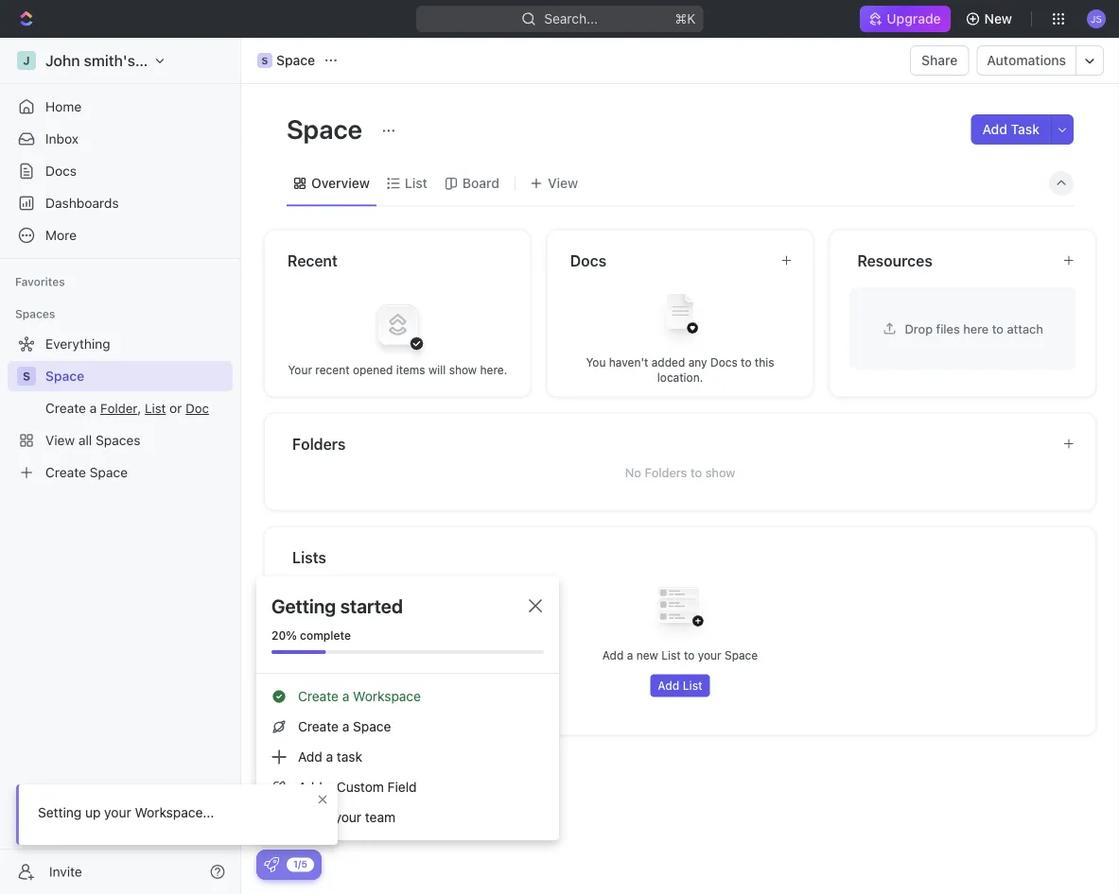 Task type: describe. For each thing, give the bounding box(es) containing it.
docs link
[[8, 156, 233, 186]]

custom
[[337, 780, 384, 796]]

automations button
[[978, 46, 1076, 75]]

more button
[[8, 220, 233, 251]]

setting up your workspace...
[[38, 806, 214, 821]]

create a workspace
[[298, 689, 421, 705]]

j
[[23, 54, 30, 67]]

create space link
[[8, 458, 229, 488]]

favorites
[[15, 275, 65, 289]]

share button
[[910, 45, 969, 76]]

overview link
[[307, 170, 370, 197]]

add list
[[658, 680, 703, 693]]

create a folder , list or doc
[[45, 401, 209, 416]]

upgrade
[[887, 11, 941, 26]]

create for create a workspace
[[298, 689, 339, 705]]

drop files here to attach
[[905, 322, 1043, 336]]

everything
[[45, 336, 110, 352]]

workspace for john smith's workspace
[[139, 52, 217, 70]]

complete
[[300, 629, 351, 642]]

onboarding checklist button element
[[264, 858, 279, 873]]

haven't
[[609, 356, 648, 369]]

1 horizontal spatial your
[[334, 810, 361, 826]]

you
[[586, 356, 606, 369]]

john smith's workspace, , element
[[17, 51, 36, 70]]

dashboards
[[45, 195, 119, 211]]

no
[[625, 466, 641, 480]]

20%
[[271, 629, 297, 642]]

you haven't added any docs to this location.
[[586, 356, 774, 385]]

upgrade link
[[860, 6, 950, 32]]

view button
[[523, 170, 585, 197]]

share
[[921, 53, 958, 68]]

docs inside sidebar navigation
[[45, 163, 77, 179]]

space, , element inside sidebar navigation
[[17, 367, 36, 386]]

opened
[[353, 364, 393, 377]]

more
[[45, 228, 77, 243]]

board
[[462, 175, 499, 191]]

folders inside folders button
[[292, 435, 346, 453]]

no folders to show
[[625, 466, 735, 480]]

recent
[[315, 364, 350, 377]]

workspace for create a workspace
[[353, 689, 421, 705]]

space link
[[45, 361, 229, 392]]

s for s
[[23, 370, 30, 383]]

doc button
[[186, 401, 209, 416]]

no recent items image
[[360, 287, 435, 363]]

list link
[[401, 170, 427, 197]]

create a space
[[298, 719, 391, 735]]

view button
[[523, 161, 585, 206]]

files
[[936, 322, 960, 336]]

no lists icon. image
[[642, 573, 718, 648]]

add task
[[982, 122, 1040, 137]]

location.
[[657, 371, 703, 385]]

here.
[[480, 364, 507, 377]]

list inside the create a folder , list or doc
[[145, 401, 166, 416]]

getting
[[271, 595, 336, 617]]

this
[[755, 356, 774, 369]]

items
[[396, 364, 425, 377]]

add a new list to your space
[[602, 649, 758, 663]]

0 horizontal spatial your
[[104, 806, 131, 821]]

field
[[388, 780, 417, 796]]

add for add a custom field
[[298, 780, 322, 796]]

favorites button
[[8, 271, 73, 293]]

,
[[137, 401, 141, 416]]

a for workspace
[[342, 689, 349, 705]]

⌘k
[[675, 11, 695, 26]]

add for add task
[[982, 122, 1007, 137]]

js button
[[1081, 4, 1112, 34]]

inbox link
[[8, 124, 233, 154]]

dashboards link
[[8, 188, 233, 219]]

js
[[1091, 13, 1102, 24]]

a for custom
[[326, 780, 333, 796]]

docs inside you haven't added any docs to this location.
[[710, 356, 738, 369]]

add for add a new list to your space
[[602, 649, 624, 663]]

here
[[963, 322, 989, 336]]

new button
[[958, 4, 1024, 34]]

1 horizontal spatial show
[[705, 466, 735, 480]]

2 horizontal spatial your
[[698, 649, 721, 663]]

0 horizontal spatial spaces
[[15, 307, 55, 321]]

home link
[[8, 92, 233, 122]]

add task button
[[971, 114, 1051, 145]]

setting
[[38, 806, 82, 821]]

started
[[340, 595, 403, 617]]

invite for invite your team
[[298, 810, 331, 826]]

lists
[[292, 549, 326, 567]]



Task type: locate. For each thing, give the bounding box(es) containing it.
view all spaces link
[[8, 426, 229, 456]]

a for task
[[326, 750, 333, 765]]

new
[[636, 649, 658, 663]]

a for space
[[342, 719, 349, 735]]

0 vertical spatial space, , element
[[257, 53, 272, 68]]

a left folder button
[[90, 401, 97, 416]]

2 vertical spatial docs
[[710, 356, 738, 369]]

workspace up create a space
[[353, 689, 421, 705]]

create space
[[45, 465, 128, 481]]

your
[[698, 649, 721, 663], [104, 806, 131, 821], [334, 810, 361, 826]]

spaces down folder
[[96, 433, 140, 448]]

a for folder
[[90, 401, 97, 416]]

a
[[90, 401, 97, 416], [627, 649, 633, 663], [342, 689, 349, 705], [342, 719, 349, 735], [326, 750, 333, 765], [326, 780, 333, 796]]

1 horizontal spatial s
[[262, 55, 268, 66]]

automations
[[987, 53, 1066, 68]]

invite inside sidebar navigation
[[49, 865, 82, 880]]

or
[[169, 401, 182, 416]]

1 horizontal spatial workspace
[[353, 689, 421, 705]]

s inside 'element'
[[23, 370, 30, 383]]

0 vertical spatial invite
[[298, 810, 331, 826]]

list right the ,
[[145, 401, 166, 416]]

0 vertical spatial show
[[449, 364, 477, 377]]

1 horizontal spatial space, , element
[[257, 53, 272, 68]]

1 horizontal spatial view
[[548, 175, 578, 191]]

view all spaces
[[45, 433, 140, 448]]

drop
[[905, 322, 933, 336]]

doc
[[186, 401, 209, 416]]

attach
[[1007, 322, 1043, 336]]

create for create a space
[[298, 719, 339, 735]]

list down add a new list to your space
[[683, 680, 703, 693]]

view for view
[[548, 175, 578, 191]]

tree inside sidebar navigation
[[8, 329, 233, 488]]

2 horizontal spatial docs
[[710, 356, 738, 369]]

spaces inside view all spaces link
[[96, 433, 140, 448]]

create up add a task
[[298, 719, 339, 735]]

1 horizontal spatial folders
[[645, 466, 687, 480]]

0 vertical spatial folders
[[292, 435, 346, 453]]

workspace...
[[135, 806, 214, 821]]

0 horizontal spatial docs
[[45, 163, 77, 179]]

to inside you haven't added any docs to this location.
[[741, 356, 752, 369]]

to right here
[[992, 322, 1004, 336]]

to
[[992, 322, 1004, 336], [741, 356, 752, 369], [691, 466, 702, 480], [684, 649, 695, 663]]

a inside sidebar navigation
[[90, 401, 97, 416]]

list
[[405, 175, 427, 191], [145, 401, 166, 416], [661, 649, 681, 663], [683, 680, 703, 693]]

workspace right 'smith's'
[[139, 52, 217, 70]]

show right 'will'
[[449, 364, 477, 377]]

added
[[651, 356, 685, 369]]

1/5
[[293, 859, 307, 870]]

a left task
[[326, 750, 333, 765]]

a up task
[[342, 719, 349, 735]]

0 horizontal spatial invite
[[49, 865, 82, 880]]

1 vertical spatial invite
[[49, 865, 82, 880]]

your right up
[[104, 806, 131, 821]]

0 vertical spatial docs
[[45, 163, 77, 179]]

1 horizontal spatial docs
[[570, 252, 606, 270]]

team
[[365, 810, 396, 826]]

0 vertical spatial workspace
[[139, 52, 217, 70]]

tree
[[8, 329, 233, 488]]

your recent opened items will show here.
[[288, 364, 507, 377]]

up
[[85, 806, 101, 821]]

1 vertical spatial s
[[23, 370, 30, 383]]

list left board link
[[405, 175, 427, 191]]

create up create a space
[[298, 689, 339, 705]]

a for new
[[627, 649, 633, 663]]

spaces down the favorites
[[15, 307, 55, 321]]

any
[[688, 356, 707, 369]]

a up create a space
[[342, 689, 349, 705]]

s for s space
[[262, 55, 268, 66]]

s space
[[262, 53, 315, 68]]

workspace inside sidebar navigation
[[139, 52, 217, 70]]

0 horizontal spatial folders
[[292, 435, 346, 453]]

add for add a task
[[298, 750, 322, 765]]

a down add a task
[[326, 780, 333, 796]]

recent
[[288, 252, 338, 270]]

1 horizontal spatial invite
[[298, 810, 331, 826]]

1 vertical spatial workspace
[[353, 689, 421, 705]]

resources button
[[856, 249, 1047, 272]]

1 horizontal spatial spaces
[[96, 433, 140, 448]]

s inside s space
[[262, 55, 268, 66]]

docs
[[45, 163, 77, 179], [570, 252, 606, 270], [710, 356, 738, 369]]

0 horizontal spatial space, , element
[[17, 367, 36, 386]]

invite down "setting"
[[49, 865, 82, 880]]

1 vertical spatial view
[[45, 433, 75, 448]]

view inside button
[[548, 175, 578, 191]]

overview
[[311, 175, 370, 191]]

task
[[1011, 122, 1040, 137]]

close image
[[529, 600, 542, 613]]

add for add list
[[658, 680, 680, 693]]

space
[[276, 53, 315, 68], [287, 113, 368, 144], [45, 368, 84, 384], [90, 465, 128, 481], [725, 649, 758, 663], [353, 719, 391, 735]]

0 vertical spatial spaces
[[15, 307, 55, 321]]

add a task
[[298, 750, 362, 765]]

show
[[449, 364, 477, 377], [705, 466, 735, 480]]

1 vertical spatial show
[[705, 466, 735, 480]]

to down folders button
[[691, 466, 702, 480]]

workspace
[[139, 52, 217, 70], [353, 689, 421, 705]]

1 vertical spatial docs
[[570, 252, 606, 270]]

20% complete
[[271, 629, 351, 642]]

docs right any
[[710, 356, 738, 369]]

to up add list button
[[684, 649, 695, 663]]

docs down inbox
[[45, 163, 77, 179]]

no most used docs image
[[642, 280, 718, 355]]

home
[[45, 99, 82, 114]]

folder button
[[100, 401, 137, 416]]

your up add list button
[[698, 649, 721, 663]]

create down all
[[45, 465, 86, 481]]

view left all
[[45, 433, 75, 448]]

view inside tree
[[45, 433, 75, 448]]

task
[[337, 750, 362, 765]]

folder
[[100, 401, 137, 416]]

invite up 1/5
[[298, 810, 331, 826]]

search...
[[544, 11, 598, 26]]

all
[[78, 433, 92, 448]]

show down folders button
[[705, 466, 735, 480]]

0 horizontal spatial show
[[449, 364, 477, 377]]

inbox
[[45, 131, 79, 147]]

docs down view button at top
[[570, 252, 606, 270]]

add list button
[[650, 675, 710, 698]]

create for create space
[[45, 465, 86, 481]]

board link
[[459, 170, 499, 197]]

view for view all spaces
[[45, 433, 75, 448]]

invite your team
[[298, 810, 396, 826]]

spaces
[[15, 307, 55, 321], [96, 433, 140, 448]]

lists button
[[291, 546, 1074, 569]]

your
[[288, 364, 312, 377]]

new
[[984, 11, 1012, 26]]

folders down recent
[[292, 435, 346, 453]]

list inside button
[[683, 680, 703, 693]]

everything link
[[8, 329, 229, 359]]

folders down folders button
[[645, 466, 687, 480]]

create up all
[[45, 401, 86, 416]]

resources
[[857, 252, 933, 270]]

getting started
[[271, 595, 403, 617]]

list button
[[145, 401, 166, 416]]

create for create a folder , list or doc
[[45, 401, 86, 416]]

list right new
[[661, 649, 681, 663]]

to left the this
[[741, 356, 752, 369]]

add a custom field
[[298, 780, 417, 796]]

1 vertical spatial space, , element
[[17, 367, 36, 386]]

1 vertical spatial spaces
[[96, 433, 140, 448]]

invite for invite
[[49, 865, 82, 880]]

view
[[548, 175, 578, 191], [45, 433, 75, 448]]

view right board
[[548, 175, 578, 191]]

invite
[[298, 810, 331, 826], [49, 865, 82, 880]]

will
[[428, 364, 446, 377]]

folders button
[[291, 433, 1047, 456]]

john
[[45, 52, 80, 70]]

0 vertical spatial view
[[548, 175, 578, 191]]

tree containing everything
[[8, 329, 233, 488]]

smith's
[[84, 52, 135, 70]]

sidebar navigation
[[0, 38, 245, 895]]

0 horizontal spatial workspace
[[139, 52, 217, 70]]

1 vertical spatial folders
[[645, 466, 687, 480]]

a left new
[[627, 649, 633, 663]]

0 horizontal spatial view
[[45, 433, 75, 448]]

your down add a custom field
[[334, 810, 361, 826]]

0 horizontal spatial s
[[23, 370, 30, 383]]

space, , element
[[257, 53, 272, 68], [17, 367, 36, 386]]

0 vertical spatial s
[[262, 55, 268, 66]]

john smith's workspace
[[45, 52, 217, 70]]

s
[[262, 55, 268, 66], [23, 370, 30, 383]]

onboarding checklist button image
[[264, 858, 279, 873]]



Task type: vqa. For each thing, say whether or not it's contained in the screenshot.
a corresponding to new
yes



